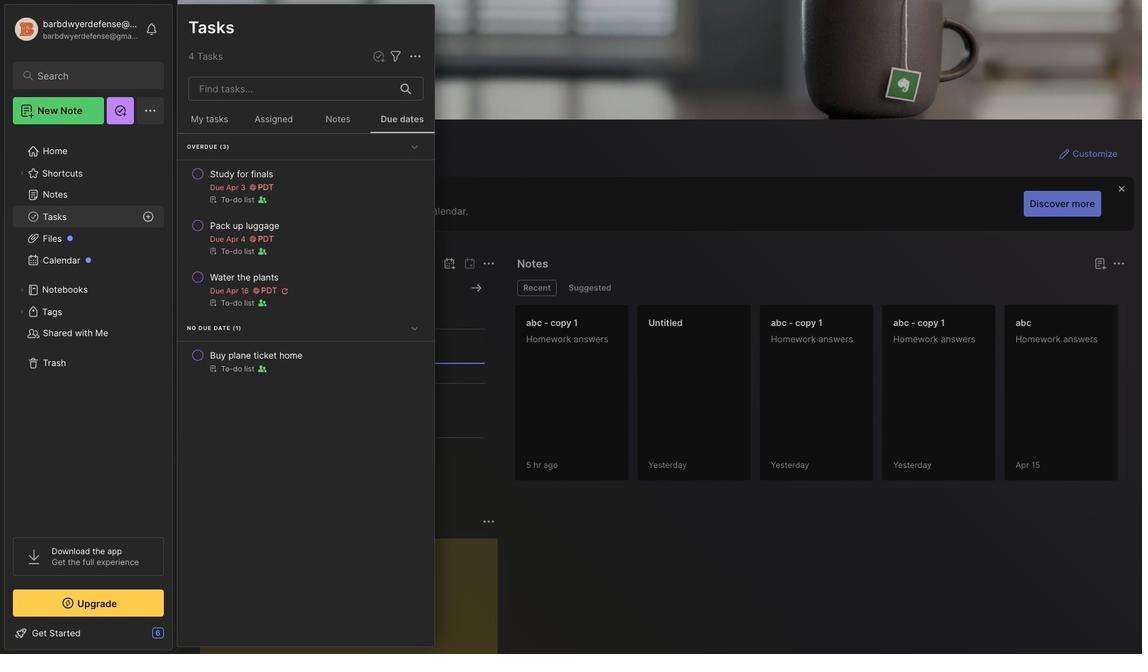 Task type: vqa. For each thing, say whether or not it's contained in the screenshot.
tab to the right
yes



Task type: locate. For each thing, give the bounding box(es) containing it.
row group
[[178, 134, 435, 382], [515, 305, 1143, 490]]

More actions and view options field
[[404, 48, 424, 65]]

tab list
[[517, 280, 1124, 297]]

1 horizontal spatial tab
[[563, 280, 618, 297]]

filter tasks image
[[388, 48, 404, 65]]

pack up luggage 2 cell
[[210, 219, 280, 233]]

tab
[[517, 280, 557, 297], [563, 280, 618, 297]]

expand notebooks image
[[18, 286, 26, 295]]

row
[[183, 162, 429, 211], [183, 214, 429, 263], [183, 265, 429, 314], [183, 343, 429, 380]]

tree
[[5, 133, 172, 526]]

0 horizontal spatial row group
[[178, 134, 435, 382]]

4 row from the top
[[183, 343, 429, 380]]

new task image
[[372, 50, 386, 63]]

study for finals 1 cell
[[210, 167, 273, 181]]

Help and Learning task checklist field
[[5, 623, 172, 645]]

Search text field
[[37, 69, 152, 82]]

expand tags image
[[18, 308, 26, 316]]

1 horizontal spatial row group
[[515, 305, 1143, 490]]

None search field
[[37, 67, 152, 84]]

collapse noduedate image
[[408, 321, 422, 335]]

water the plants 3 cell
[[210, 271, 279, 284]]

3 row from the top
[[183, 265, 429, 314]]

0 horizontal spatial tab
[[517, 280, 557, 297]]

2 tab from the left
[[563, 280, 618, 297]]

1 row from the top
[[183, 162, 429, 211]]



Task type: describe. For each thing, give the bounding box(es) containing it.
Start writing… text field
[[211, 539, 497, 655]]

new evernote calendar event image
[[441, 256, 458, 272]]

1 tab from the left
[[517, 280, 557, 297]]

Find tasks… text field
[[191, 78, 392, 100]]

more actions and view options image
[[407, 48, 424, 65]]

none search field inside 'main' 'element'
[[37, 67, 152, 84]]

Filter tasks field
[[388, 48, 404, 65]]

collapse overdue image
[[408, 140, 422, 153]]

click to collapse image
[[172, 630, 182, 646]]

main element
[[0, 0, 177, 655]]

2 row from the top
[[183, 214, 429, 263]]

buy plane ticket home 5 cell
[[210, 349, 303, 363]]

Account field
[[13, 16, 139, 43]]

tree inside 'main' 'element'
[[5, 133, 172, 526]]



